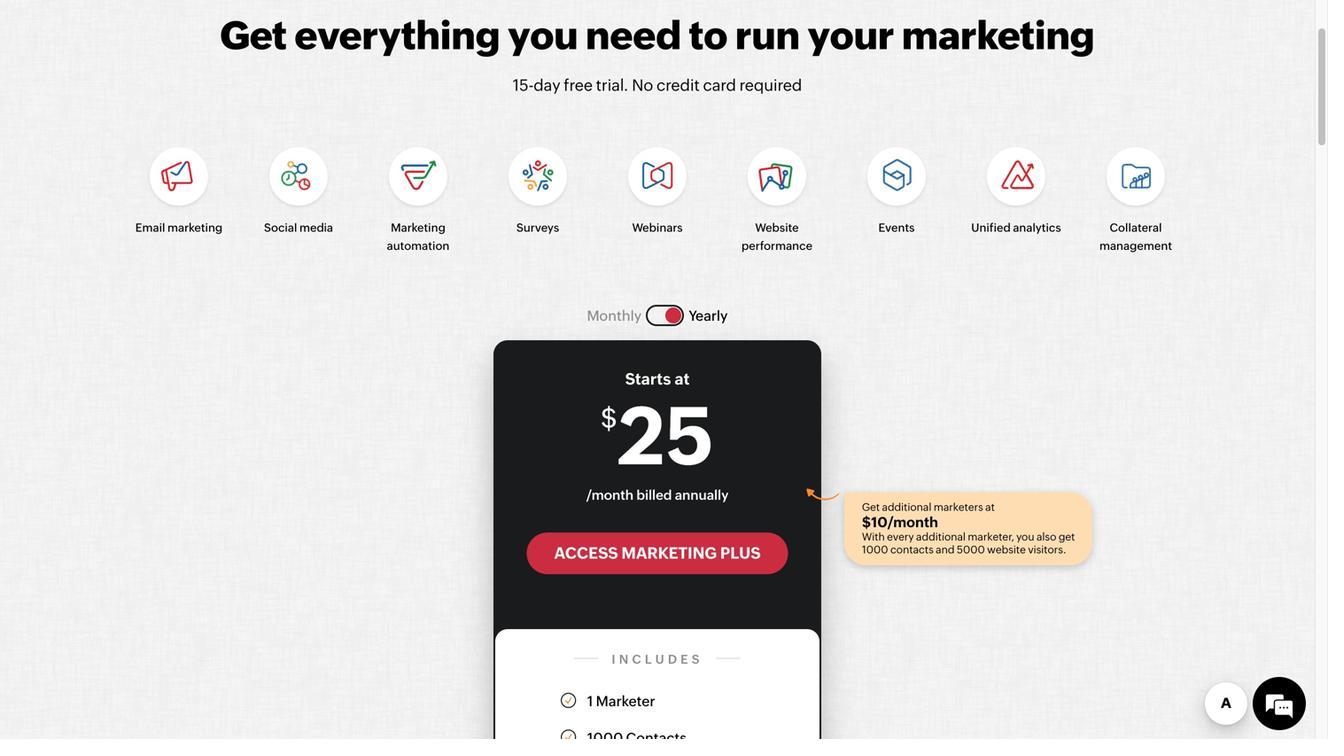 Task type: describe. For each thing, give the bounding box(es) containing it.
/month billed annually get additional marketers at $ 10 /month with every additional marketer, you also get 1000 contacts and 5000 website visitors.
[[586, 487, 1075, 556]]

you inside the /month billed annually get additional marketers at $ 10 /month with every additional marketer, you also get 1000 contacts and 5000 website visitors.
[[1017, 531, 1035, 543]]

surveys
[[517, 221, 559, 234]]

your
[[808, 13, 895, 58]]

includes
[[612, 652, 703, 666]]

$ inside the /month billed annually get additional marketers at $ 10 /month with every additional marketer, you also get 1000 contacts and 5000 website visitors.
[[862, 514, 871, 530]]

visitors.
[[1028, 544, 1067, 556]]

collateral management
[[1100, 221, 1173, 253]]

email marketing
[[135, 221, 223, 234]]

everything
[[295, 13, 500, 58]]

1 marketer
[[587, 693, 656, 709]]

need
[[586, 13, 682, 58]]

also
[[1037, 531, 1057, 543]]

15
[[513, 76, 529, 94]]

0 horizontal spatial at
[[675, 370, 690, 388]]

$ inside $ 25
[[601, 403, 618, 433]]

get inside the /month billed annually get additional marketers at $ 10 /month with every additional marketer, you also get 1000 contacts and 5000 website visitors.
[[862, 501, 880, 513]]

social media
[[264, 221, 333, 234]]

access marketing plus
[[554, 544, 761, 562]]

free
[[564, 76, 593, 94]]

15 -day free trial. no credit card required
[[513, 76, 802, 94]]

marketing inside the marketing automation
[[391, 221, 446, 234]]

unified analytics
[[972, 221, 1062, 234]]

with
[[862, 531, 885, 543]]

1 vertical spatial additional
[[917, 531, 966, 543]]

1
[[587, 693, 593, 709]]

0 horizontal spatial /month
[[586, 487, 634, 503]]

-
[[529, 76, 534, 94]]

marketing automation
[[387, 221, 450, 253]]

0 horizontal spatial marketing
[[168, 221, 223, 234]]

day
[[534, 76, 561, 94]]

events
[[879, 221, 915, 234]]

card
[[703, 76, 736, 94]]

unified
[[972, 221, 1011, 234]]

contacts
[[891, 544, 934, 556]]

0 vertical spatial you
[[508, 13, 578, 58]]

billed
[[637, 487, 672, 503]]

to
[[689, 13, 728, 58]]



Task type: locate. For each thing, give the bounding box(es) containing it.
/month
[[586, 487, 634, 503], [888, 514, 939, 530]]

1000
[[862, 544, 889, 556]]

1 vertical spatial /month
[[888, 514, 939, 530]]

performance
[[742, 239, 813, 253]]

marketing up automation
[[391, 221, 446, 234]]

1 vertical spatial $
[[862, 514, 871, 530]]

you
[[508, 13, 578, 58], [1017, 531, 1035, 543]]

0 vertical spatial additional
[[882, 501, 932, 513]]

credit
[[657, 76, 700, 94]]

at right starts
[[675, 370, 690, 388]]

/month left billed at the bottom of the page
[[586, 487, 634, 503]]

1 vertical spatial you
[[1017, 531, 1035, 543]]

marketers
[[934, 501, 984, 513]]

1 horizontal spatial /month
[[888, 514, 939, 530]]

annually
[[675, 487, 729, 503]]

get
[[1059, 531, 1075, 543]]

0 horizontal spatial get
[[220, 13, 287, 58]]

you up day
[[508, 13, 578, 58]]

0 vertical spatial $
[[601, 403, 618, 433]]

website performance
[[742, 221, 813, 253]]

every
[[887, 531, 914, 543]]

management
[[1100, 239, 1173, 253]]

marketer,
[[968, 531, 1015, 543]]

1 vertical spatial at
[[986, 501, 995, 513]]

marketing
[[902, 13, 1095, 58], [168, 221, 223, 234]]

marketer
[[596, 693, 656, 709]]

trial.
[[596, 76, 629, 94]]

at
[[675, 370, 690, 388], [986, 501, 995, 513]]

required
[[740, 76, 802, 94]]

webinars
[[632, 221, 683, 234]]

get everything you need to run your marketing
[[220, 13, 1095, 58]]

$ 25
[[601, 390, 715, 482]]

no
[[632, 76, 654, 94]]

starts at
[[625, 370, 690, 388]]

additional up the every
[[882, 501, 932, 513]]

starts
[[625, 370, 671, 388]]

1 vertical spatial marketing
[[168, 221, 223, 234]]

1 horizontal spatial at
[[986, 501, 995, 513]]

1 vertical spatial marketing
[[622, 544, 717, 562]]

10
[[871, 514, 888, 530]]

at up marketer,
[[986, 501, 995, 513]]

1 horizontal spatial $
[[862, 514, 871, 530]]

0 horizontal spatial $
[[601, 403, 618, 433]]

additional up and
[[917, 531, 966, 543]]

0 vertical spatial /month
[[586, 487, 634, 503]]

1 horizontal spatial marketing
[[622, 544, 717, 562]]

/month up the every
[[888, 514, 939, 530]]

you left also
[[1017, 531, 1035, 543]]

access marketing plus link
[[527, 533, 788, 574]]

automation
[[387, 239, 450, 253]]

collateral
[[1110, 221, 1162, 234]]

5000
[[957, 544, 985, 556]]

0 vertical spatial marketing
[[391, 221, 446, 234]]

0 vertical spatial marketing
[[902, 13, 1095, 58]]

1 horizontal spatial get
[[862, 501, 880, 513]]

1 horizontal spatial you
[[1017, 531, 1035, 543]]

access
[[554, 544, 618, 562]]

$
[[601, 403, 618, 433], [862, 514, 871, 530]]

email
[[135, 221, 165, 234]]

marketing
[[391, 221, 446, 234], [622, 544, 717, 562]]

get
[[220, 13, 287, 58], [862, 501, 880, 513]]

website
[[756, 221, 799, 234]]

at inside the /month billed annually get additional marketers at $ 10 /month with every additional marketer, you also get 1000 contacts and 5000 website visitors.
[[986, 501, 995, 513]]

0 vertical spatial at
[[675, 370, 690, 388]]

run
[[736, 13, 800, 58]]

1 vertical spatial get
[[862, 501, 880, 513]]

marketing down billed at the bottom of the page
[[622, 544, 717, 562]]

0 horizontal spatial marketing
[[391, 221, 446, 234]]

yearly
[[689, 307, 728, 324]]

25
[[618, 390, 715, 482]]

social
[[264, 221, 297, 234]]

monthly
[[587, 307, 642, 324]]

additional
[[882, 501, 932, 513], [917, 531, 966, 543]]

analytics
[[1013, 221, 1062, 234]]

0 horizontal spatial you
[[508, 13, 578, 58]]

and
[[936, 544, 955, 556]]

plus
[[721, 544, 761, 562]]

0 vertical spatial get
[[220, 13, 287, 58]]

website
[[988, 544, 1026, 556]]

media
[[300, 221, 333, 234]]

1 horizontal spatial marketing
[[902, 13, 1095, 58]]



Task type: vqa. For each thing, say whether or not it's contained in the screenshot.
here
no



